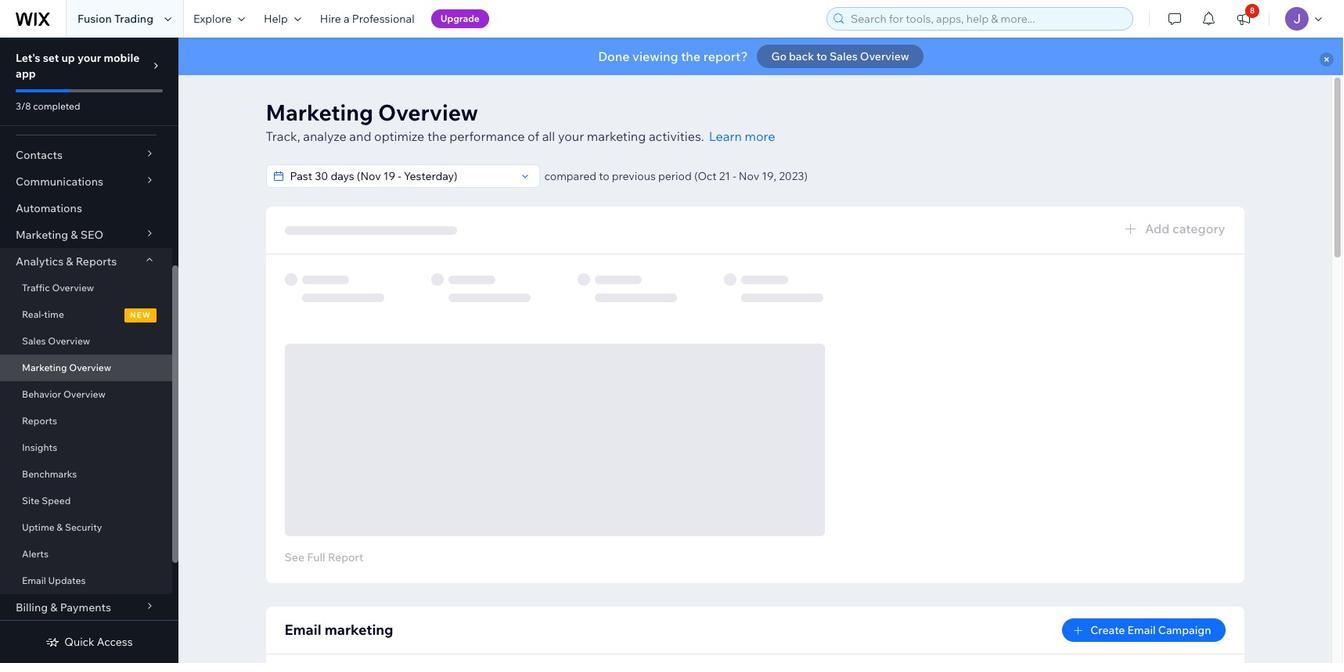 Task type: describe. For each thing, give the bounding box(es) containing it.
set
[[43, 51, 59, 65]]

compared to previous period (oct 21 - nov 19, 2023)
[[544, 169, 808, 183]]

sales inside button
[[830, 49, 858, 63]]

marketing & seo button
[[0, 222, 172, 248]]

billing
[[16, 600, 48, 615]]

analyze
[[303, 128, 347, 144]]

create email campaign
[[1091, 623, 1211, 637]]

upgrade
[[440, 13, 480, 24]]

email marketing
[[285, 621, 393, 639]]

email for email marketing
[[285, 621, 321, 639]]

overview for behavior overview
[[63, 388, 106, 400]]

& for billing
[[50, 600, 58, 615]]

19,
[[762, 169, 777, 183]]

marketing overview track, analyze and optimize the performance of all your marketing activities. learn more
[[266, 99, 775, 144]]

back
[[789, 49, 814, 63]]

site
[[22, 495, 40, 507]]

go back to sales overview button
[[757, 45, 924, 68]]

a
[[344, 12, 350, 26]]

nov
[[739, 169, 760, 183]]

done viewing the report?
[[598, 49, 748, 64]]

campaign
[[1158, 623, 1211, 637]]

Search for tools, apps, help & more... field
[[846, 8, 1128, 30]]

email for email updates
[[22, 575, 46, 586]]

sales inside 'link'
[[22, 335, 46, 347]]

go back to sales overview
[[771, 49, 909, 63]]

quick
[[64, 635, 94, 649]]

hire
[[320, 12, 341, 26]]

the inside alert
[[681, 49, 701, 64]]

benchmarks link
[[0, 461, 172, 488]]

reports link
[[0, 408, 172, 434]]

1 vertical spatial reports
[[22, 415, 57, 427]]

fusion trading
[[78, 12, 153, 26]]

contacts
[[16, 148, 63, 162]]

hire a professional link
[[311, 0, 424, 38]]

previous
[[612, 169, 656, 183]]

uptime & security link
[[0, 514, 172, 541]]

app
[[16, 67, 36, 81]]

overview for traffic overview
[[52, 282, 94, 294]]

benchmarks
[[22, 468, 77, 480]]

help
[[264, 12, 288, 26]]

marketing inside marketing overview track, analyze and optimize the performance of all your marketing activities. learn more
[[587, 128, 646, 144]]

uptime
[[22, 521, 55, 533]]

updates
[[48, 575, 86, 586]]

trading
[[114, 12, 153, 26]]

2023)
[[779, 169, 808, 183]]

let's
[[16, 51, 40, 65]]

professional
[[352, 12, 415, 26]]

done
[[598, 49, 630, 64]]

of
[[528, 128, 539, 144]]

analytics & reports
[[16, 254, 117, 269]]

analytics
[[16, 254, 64, 269]]

& for uptime
[[57, 521, 63, 533]]

mobile
[[104, 51, 140, 65]]

compared
[[544, 169, 597, 183]]

marketing for marketing overview track, analyze and optimize the performance of all your marketing activities. learn more
[[266, 99, 373, 126]]

your inside let's set up your mobile app
[[77, 51, 101, 65]]

(oct
[[694, 169, 717, 183]]

learn
[[709, 128, 742, 144]]

explore
[[193, 12, 232, 26]]

overview for marketing overview track, analyze and optimize the performance of all your marketing activities. learn more
[[378, 99, 478, 126]]

completed
[[33, 100, 80, 112]]

site speed link
[[0, 488, 172, 514]]

sidebar element
[[0, 38, 178, 663]]

email inside button
[[1128, 623, 1156, 637]]

and
[[349, 128, 371, 144]]

behavior
[[22, 388, 61, 400]]

insights
[[22, 442, 57, 453]]

insights link
[[0, 434, 172, 461]]

real-
[[22, 308, 44, 320]]

go
[[771, 49, 787, 63]]

marketing for marketing overview
[[22, 362, 67, 373]]

done viewing the report? alert
[[178, 38, 1343, 75]]



Task type: locate. For each thing, give the bounding box(es) containing it.
billing & payments button
[[0, 594, 172, 621]]

sales
[[830, 49, 858, 63], [22, 335, 46, 347]]

seo
[[80, 228, 103, 242]]

1 horizontal spatial your
[[558, 128, 584, 144]]

& for analytics
[[66, 254, 73, 269]]

your right all
[[558, 128, 584, 144]]

track,
[[266, 128, 300, 144]]

your right up at the left top of the page
[[77, 51, 101, 65]]

viewing
[[633, 49, 678, 64]]

fusion
[[78, 12, 112, 26]]

0 vertical spatial your
[[77, 51, 101, 65]]

0 vertical spatial to
[[817, 49, 827, 63]]

quick access button
[[46, 635, 133, 649]]

marketing & seo
[[16, 228, 103, 242]]

0 horizontal spatial to
[[599, 169, 610, 183]]

sales down real-
[[22, 335, 46, 347]]

0 vertical spatial the
[[681, 49, 701, 64]]

1 vertical spatial marketing
[[16, 228, 68, 242]]

automations
[[16, 201, 82, 215]]

new
[[130, 310, 151, 320]]

1 horizontal spatial email
[[285, 621, 321, 639]]

performance
[[450, 128, 525, 144]]

0 vertical spatial marketing
[[587, 128, 646, 144]]

alerts link
[[0, 541, 172, 568]]

the left the report?
[[681, 49, 701, 64]]

create
[[1091, 623, 1125, 637]]

21
[[719, 169, 730, 183]]

marketing
[[587, 128, 646, 144], [325, 621, 393, 639]]

0 horizontal spatial email
[[22, 575, 46, 586]]

to right the back
[[817, 49, 827, 63]]

sales overview
[[22, 335, 90, 347]]

& right billing
[[50, 600, 58, 615]]

speed
[[42, 495, 71, 507]]

report?
[[704, 49, 748, 64]]

overview
[[860, 49, 909, 63], [378, 99, 478, 126], [52, 282, 94, 294], [48, 335, 90, 347], [69, 362, 111, 373], [63, 388, 106, 400]]

traffic overview
[[22, 282, 94, 294]]

reports
[[76, 254, 117, 269], [22, 415, 57, 427]]

reports up insights at the bottom of page
[[22, 415, 57, 427]]

0 vertical spatial reports
[[76, 254, 117, 269]]

2 horizontal spatial email
[[1128, 623, 1156, 637]]

overview for marketing overview
[[69, 362, 111, 373]]

sales right the back
[[830, 49, 858, 63]]

time
[[44, 308, 64, 320]]

behavior overview link
[[0, 381, 172, 408]]

all
[[542, 128, 555, 144]]

1 horizontal spatial marketing
[[587, 128, 646, 144]]

sales overview link
[[0, 328, 172, 355]]

3/8
[[16, 100, 31, 112]]

1 vertical spatial your
[[558, 128, 584, 144]]

1 vertical spatial sales
[[22, 335, 46, 347]]

1 horizontal spatial the
[[681, 49, 701, 64]]

up
[[61, 51, 75, 65]]

0 horizontal spatial sales
[[22, 335, 46, 347]]

& down marketing & seo
[[66, 254, 73, 269]]

payments
[[60, 600, 111, 615]]

uptime & security
[[22, 521, 102, 533]]

create email campaign button
[[1062, 618, 1226, 642]]

8
[[1250, 5, 1255, 16]]

reports inside popup button
[[76, 254, 117, 269]]

-
[[733, 169, 736, 183]]

to left previous
[[599, 169, 610, 183]]

& inside billing & payments popup button
[[50, 600, 58, 615]]

to inside button
[[817, 49, 827, 63]]

the inside marketing overview track, analyze and optimize the performance of all your marketing activities. learn more
[[427, 128, 447, 144]]

behavior overview
[[22, 388, 106, 400]]

marketing for marketing & seo
[[16, 228, 68, 242]]

learn more link
[[709, 127, 775, 146]]

email updates link
[[0, 568, 172, 594]]

activities.
[[649, 128, 704, 144]]

email
[[22, 575, 46, 586], [285, 621, 321, 639], [1128, 623, 1156, 637]]

help button
[[254, 0, 311, 38]]

marketing inside popup button
[[16, 228, 68, 242]]

real-time
[[22, 308, 64, 320]]

& inside marketing & seo popup button
[[71, 228, 78, 242]]

& left seo
[[71, 228, 78, 242]]

site speed
[[22, 495, 71, 507]]

& for marketing
[[71, 228, 78, 242]]

1 horizontal spatial reports
[[76, 254, 117, 269]]

2 vertical spatial marketing
[[22, 362, 67, 373]]

1 vertical spatial the
[[427, 128, 447, 144]]

optimize
[[374, 128, 425, 144]]

more
[[745, 128, 775, 144]]

communications
[[16, 175, 103, 189]]

None field
[[285, 165, 516, 187]]

overview inside marketing overview track, analyze and optimize the performance of all your marketing activities. learn more
[[378, 99, 478, 126]]

marketing up analytics
[[16, 228, 68, 242]]

1 vertical spatial to
[[599, 169, 610, 183]]

access
[[97, 635, 133, 649]]

marketing inside marketing overview track, analyze and optimize the performance of all your marketing activities. learn more
[[266, 99, 373, 126]]

8 button
[[1227, 0, 1261, 38]]

0 vertical spatial marketing
[[266, 99, 373, 126]]

& inside analytics & reports popup button
[[66, 254, 73, 269]]

your inside marketing overview track, analyze and optimize the performance of all your marketing activities. learn more
[[558, 128, 584, 144]]

overview for sales overview
[[48, 335, 90, 347]]

0 horizontal spatial reports
[[22, 415, 57, 427]]

quick access
[[64, 635, 133, 649]]

marketing
[[266, 99, 373, 126], [16, 228, 68, 242], [22, 362, 67, 373]]

3/8 completed
[[16, 100, 80, 112]]

billing & payments
[[16, 600, 111, 615]]

reports down seo
[[76, 254, 117, 269]]

traffic
[[22, 282, 50, 294]]

marketing up behavior
[[22, 362, 67, 373]]

email inside sidebar element
[[22, 575, 46, 586]]

& right the 'uptime'
[[57, 521, 63, 533]]

0 vertical spatial sales
[[830, 49, 858, 63]]

0 horizontal spatial marketing
[[325, 621, 393, 639]]

overview inside button
[[860, 49, 909, 63]]

alerts
[[22, 548, 49, 560]]

security
[[65, 521, 102, 533]]

0 horizontal spatial the
[[427, 128, 447, 144]]

to
[[817, 49, 827, 63], [599, 169, 610, 183]]

communications button
[[0, 168, 172, 195]]

upgrade button
[[431, 9, 489, 28]]

period
[[658, 169, 692, 183]]

1 vertical spatial marketing
[[325, 621, 393, 639]]

the right optimize
[[427, 128, 447, 144]]

hire a professional
[[320, 12, 415, 26]]

email updates
[[22, 575, 86, 586]]

marketing overview
[[22, 362, 111, 373]]

traffic overview link
[[0, 275, 172, 301]]

overview inside 'link'
[[48, 335, 90, 347]]

marketing up analyze
[[266, 99, 373, 126]]

let's set up your mobile app
[[16, 51, 140, 81]]

& inside uptime & security link
[[57, 521, 63, 533]]

marketing overview link
[[0, 355, 172, 381]]

analytics & reports button
[[0, 248, 172, 275]]

1 horizontal spatial sales
[[830, 49, 858, 63]]

0 horizontal spatial your
[[77, 51, 101, 65]]

&
[[71, 228, 78, 242], [66, 254, 73, 269], [57, 521, 63, 533], [50, 600, 58, 615]]

1 horizontal spatial to
[[817, 49, 827, 63]]

automations link
[[0, 195, 172, 222]]



Task type: vqa. For each thing, say whether or not it's contained in the screenshot.
Translate button
no



